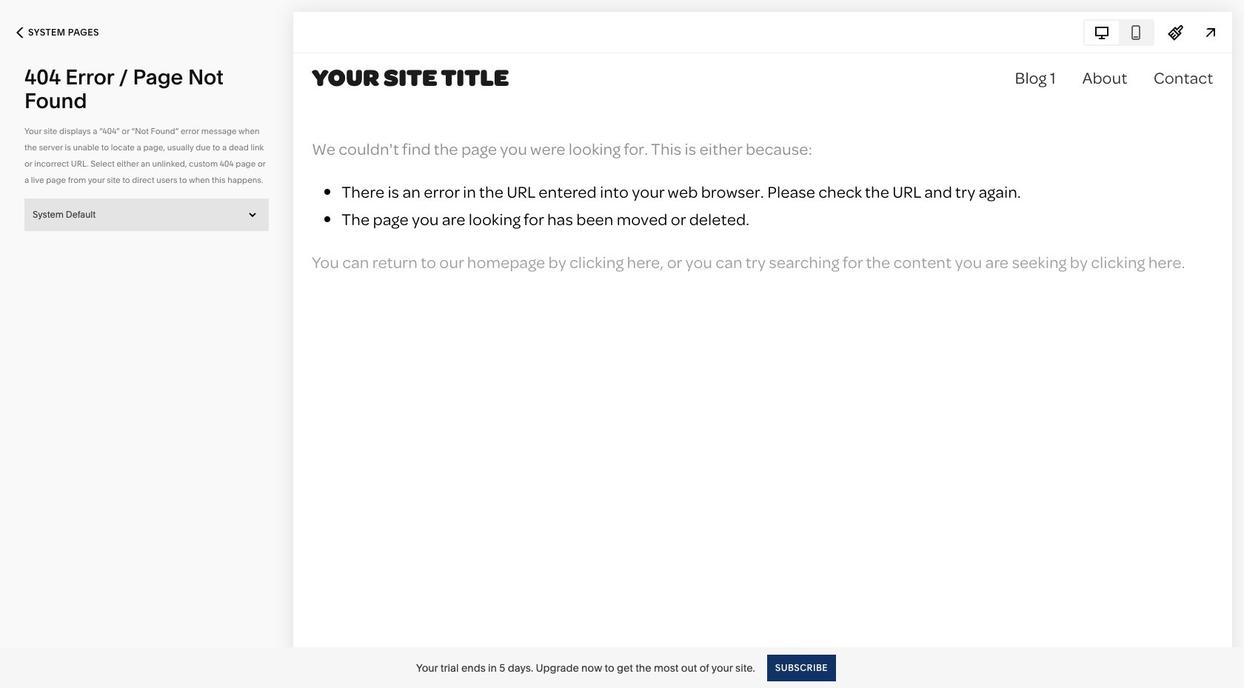 Task type: locate. For each thing, give the bounding box(es) containing it.
tab list
[[1085, 20, 1154, 44]]

mobile image
[[1128, 24, 1145, 40]]



Task type: describe. For each thing, give the bounding box(es) containing it.
site preview image
[[1203, 24, 1219, 40]]

desktop image
[[1094, 24, 1111, 40]]

style image
[[1168, 24, 1185, 40]]



Task type: vqa. For each thing, say whether or not it's contained in the screenshot.
"MOBILE" image at the right of page
yes



